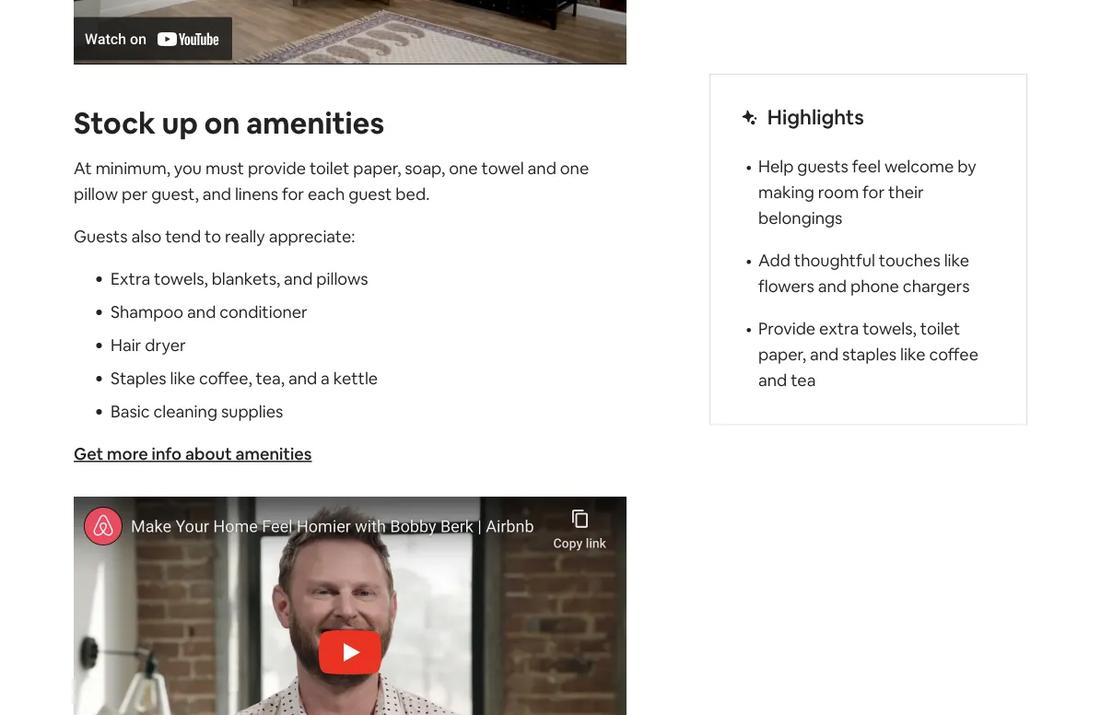 Task type: vqa. For each thing, say whether or not it's contained in the screenshot.
"BASIC"
yes



Task type: locate. For each thing, give the bounding box(es) containing it.
guests
[[798, 155, 849, 177]]

shampoo and conditioner
[[111, 301, 308, 323]]

guest
[[349, 183, 392, 205]]

more
[[107, 443, 148, 465]]

0 horizontal spatial toilet
[[310, 158, 350, 179]]

1 horizontal spatial toilet
[[921, 318, 961, 339]]

1 vertical spatial towels,
[[863, 318, 917, 339]]

get more info about amenities link
[[74, 443, 312, 465]]

0 vertical spatial toilet
[[310, 158, 350, 179]]

to
[[205, 226, 221, 247]]

get more info about amenities
[[74, 443, 312, 465]]

room
[[818, 181, 859, 203]]

1 horizontal spatial for
[[863, 181, 885, 203]]

toilet
[[310, 158, 350, 179], [921, 318, 961, 339]]

get
[[74, 443, 103, 465]]

towel
[[482, 158, 524, 179]]

paper, down the provide
[[759, 343, 807, 365]]

conditioner
[[220, 301, 308, 323]]

1 vertical spatial like
[[901, 343, 926, 365]]

soap,
[[405, 158, 445, 179]]

and left the pillows
[[284, 268, 313, 290]]

really
[[225, 226, 265, 247]]

provide extra towels, toilet paper, and staples like coffee and tea
[[759, 318, 979, 391]]

extra
[[820, 318, 859, 339]]

amenities
[[246, 103, 385, 142], [236, 443, 312, 465]]

0 vertical spatial amenities
[[246, 103, 385, 142]]

and down thoughtful
[[818, 275, 847, 297]]

and right the towel
[[528, 158, 557, 179]]

toilet up each
[[310, 158, 350, 179]]

extra
[[111, 268, 150, 290]]

paper, inside provide extra towels, toilet paper, and staples like coffee and tea
[[759, 343, 807, 365]]

0 horizontal spatial paper,
[[353, 158, 401, 179]]

like inside provide extra towels, toilet paper, and staples like coffee and tea
[[901, 343, 926, 365]]

guests also tend to really appreciate:
[[74, 226, 355, 247]]

coffee,
[[199, 368, 252, 389]]

stock
[[74, 103, 156, 142]]

2 vertical spatial like
[[170, 368, 195, 389]]

1 vertical spatial toilet
[[921, 318, 961, 339]]

hair
[[111, 335, 141, 356]]

about
[[185, 443, 232, 465]]

add thoughtful touches like flowers and phone chargers
[[759, 249, 970, 297]]

towels, up staples
[[863, 318, 917, 339]]

for
[[863, 181, 885, 203], [282, 183, 304, 205]]

like left coffee
[[901, 343, 926, 365]]

0 horizontal spatial one
[[449, 158, 478, 179]]

by
[[958, 155, 977, 177]]

supplies
[[221, 401, 283, 423]]

for inside at minimum, you must provide toilet paper, soap, one towel and one pillow per guest, and linens for each guest bed.
[[282, 183, 304, 205]]

welcome
[[885, 155, 954, 177]]

you
[[174, 158, 202, 179]]

0 horizontal spatial for
[[282, 183, 304, 205]]

toilet up coffee
[[921, 318, 961, 339]]

like
[[944, 249, 970, 271], [901, 343, 926, 365], [170, 368, 195, 389]]

0 vertical spatial paper,
[[353, 158, 401, 179]]

tend
[[165, 226, 201, 247]]

1 horizontal spatial like
[[901, 343, 926, 365]]

staples like coffee, tea, and a kettle
[[111, 368, 378, 389]]

staples
[[111, 368, 166, 389]]

toilet inside provide extra towels, toilet paper, and staples like coffee and tea
[[921, 318, 961, 339]]

linens
[[235, 183, 278, 205]]

0 horizontal spatial towels,
[[154, 268, 208, 290]]

blankets,
[[212, 268, 280, 290]]

like up cleaning
[[170, 368, 195, 389]]

feel
[[852, 155, 881, 177]]

pillow
[[74, 183, 118, 205]]

for down feel
[[863, 181, 885, 203]]

pillows
[[316, 268, 368, 290]]

each
[[308, 183, 345, 205]]

help
[[759, 155, 794, 177]]

and
[[528, 158, 557, 179], [203, 183, 231, 205], [284, 268, 313, 290], [818, 275, 847, 297], [187, 301, 216, 323], [810, 343, 839, 365], [288, 368, 317, 389], [759, 369, 787, 391]]

paper, up guest
[[353, 158, 401, 179]]

2 one from the left
[[560, 158, 589, 179]]

towels,
[[154, 268, 208, 290], [863, 318, 917, 339]]

tea
[[791, 369, 816, 391]]

one
[[449, 158, 478, 179], [560, 158, 589, 179]]

one right the towel
[[560, 158, 589, 179]]

1 horizontal spatial one
[[560, 158, 589, 179]]

towels, down tend
[[154, 268, 208, 290]]

2 horizontal spatial like
[[944, 249, 970, 271]]

amenities down supplies
[[236, 443, 312, 465]]

like up the chargers
[[944, 249, 970, 271]]

1 horizontal spatial towels,
[[863, 318, 917, 339]]

1 horizontal spatial paper,
[[759, 343, 807, 365]]

their
[[889, 181, 924, 203]]

for down provide
[[282, 183, 304, 205]]

0 horizontal spatial like
[[170, 368, 195, 389]]

touches
[[879, 249, 941, 271]]

paper,
[[353, 158, 401, 179], [759, 343, 807, 365]]

0 vertical spatial like
[[944, 249, 970, 271]]

help guests feel welcome by making room for their belongings
[[759, 155, 977, 229]]

coffee
[[930, 343, 979, 365]]

1 vertical spatial paper,
[[759, 343, 807, 365]]

one right soap,
[[449, 158, 478, 179]]

like inside add thoughtful touches like flowers and phone chargers
[[944, 249, 970, 271]]

on
[[204, 103, 240, 142]]

amenities up provide
[[246, 103, 385, 142]]

guests
[[74, 226, 128, 247]]

staples
[[843, 343, 897, 365]]



Task type: describe. For each thing, give the bounding box(es) containing it.
0 vertical spatial towels,
[[154, 268, 208, 290]]

provide
[[248, 158, 306, 179]]

cleaning
[[153, 401, 218, 423]]

1 one from the left
[[449, 158, 478, 179]]

hair dryer
[[111, 335, 186, 356]]

tea,
[[256, 368, 285, 389]]

add
[[759, 249, 791, 271]]

highlights
[[768, 104, 864, 130]]

and left tea on the bottom of page
[[759, 369, 787, 391]]

guest,
[[151, 183, 199, 205]]

appreciate:
[[269, 226, 355, 247]]

and left a
[[288, 368, 317, 389]]

1 vertical spatial amenities
[[236, 443, 312, 465]]

per
[[122, 183, 148, 205]]

flowers
[[759, 275, 815, 297]]

extra towels, blankets, and pillows
[[111, 268, 368, 290]]

also
[[131, 226, 162, 247]]

for inside the "help guests feel welcome by making room for their belongings"
[[863, 181, 885, 203]]

must
[[206, 158, 244, 179]]

provide
[[759, 318, 816, 339]]

bed.
[[396, 183, 430, 205]]

a
[[321, 368, 330, 389]]

belongings
[[759, 207, 843, 229]]

kettle
[[333, 368, 378, 389]]

and down extra
[[810, 343, 839, 365]]

toilet inside at minimum, you must provide toilet paper, soap, one towel and one pillow per guest, and linens for each guest bed.
[[310, 158, 350, 179]]

thoughtful
[[794, 249, 876, 271]]

dryer
[[145, 335, 186, 356]]

basic cleaning supplies
[[111, 401, 283, 423]]

basic
[[111, 401, 150, 423]]

minimum,
[[96, 158, 170, 179]]

and down 'extra towels, blankets, and pillows'
[[187, 301, 216, 323]]

phone
[[851, 275, 900, 297]]

shampoo
[[111, 301, 184, 323]]

up
[[162, 103, 198, 142]]

info
[[152, 443, 182, 465]]

paper, inside at minimum, you must provide toilet paper, soap, one towel and one pillow per guest, and linens for each guest bed.
[[353, 158, 401, 179]]

and inside add thoughtful touches like flowers and phone chargers
[[818, 275, 847, 297]]

chargers
[[903, 275, 970, 297]]

stock up on amenities
[[74, 103, 385, 142]]

towels, inside provide extra towels, toilet paper, and staples like coffee and tea
[[863, 318, 917, 339]]

and down must
[[203, 183, 231, 205]]

at minimum, you must provide toilet paper, soap, one towel and one pillow per guest, and linens for each guest bed.
[[74, 158, 589, 205]]

at
[[74, 158, 92, 179]]

making
[[759, 181, 815, 203]]



